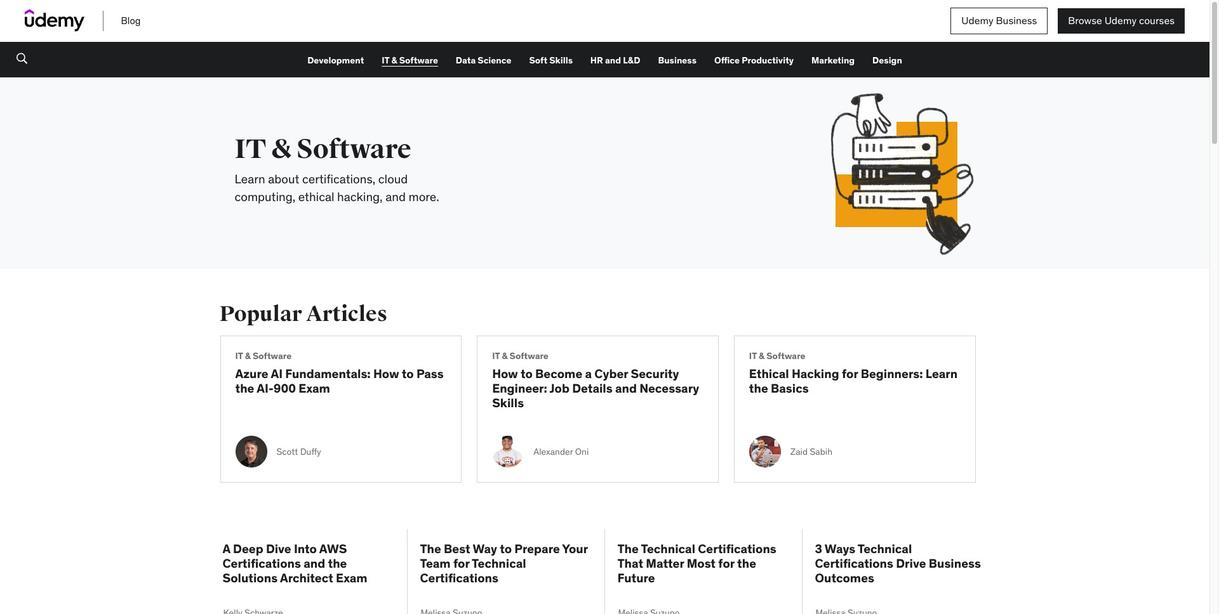 Task type: locate. For each thing, give the bounding box(es) containing it.
scott
[[277, 446, 298, 458]]

business
[[996, 14, 1037, 27], [658, 55, 697, 66], [929, 556, 981, 572]]

the best way to prepare your team for technical certifications
[[420, 542, 588, 586]]

software up engineer:
[[510, 351, 549, 362]]

to right way
[[500, 542, 512, 557]]

for
[[842, 367, 858, 382], [453, 556, 470, 572], [718, 556, 735, 572]]

software inside it & software azure ai fundamentals: how to pass the ai-900 exam
[[253, 351, 292, 362]]

for right team
[[453, 556, 470, 572]]

it up azure
[[235, 351, 243, 362]]

software inside it & software how to become a cyber security engineer: job details and necessary skills
[[510, 351, 549, 362]]

the right into
[[328, 556, 347, 572]]

2 how from the left
[[492, 367, 518, 382]]

articles
[[306, 301, 388, 328]]

job
[[550, 381, 570, 396]]

& inside it & software learn about certifications, cloud computing, ethical hacking, and more.
[[271, 133, 292, 165]]

certifications inside a deep dive into aws certifications and the solutions architect exam
[[223, 556, 301, 572]]

0 horizontal spatial skills
[[492, 395, 524, 411]]

0 vertical spatial exam
[[299, 381, 330, 396]]

&
[[391, 55, 397, 66], [271, 133, 292, 165], [245, 351, 251, 362], [502, 351, 508, 362], [759, 351, 765, 362]]

the best way to prepare your team for technical certifications link
[[420, 542, 592, 586]]

software up certifications,
[[297, 133, 412, 165]]

it inside it & software how to become a cyber security engineer: job details and necessary skills
[[492, 351, 500, 362]]

development
[[307, 55, 364, 66]]

matter
[[646, 556, 684, 572]]

popular articles
[[219, 301, 388, 328]]

& inside it & software ethical hacking for beginners: learn the basics
[[759, 351, 765, 362]]

software inside it & software ethical hacking for beginners: learn the basics
[[767, 351, 806, 362]]

aws
[[319, 542, 347, 557]]

and inside it & software learn about certifications, cloud computing, ethical hacking, and more.
[[386, 189, 406, 204]]

oni
[[575, 446, 589, 458]]

a
[[585, 367, 592, 382]]

it right development
[[382, 55, 390, 66]]

technical inside 3 ways technical certifications drive business outcomes
[[858, 542, 912, 557]]

it & software learn about certifications, cloud computing, ethical hacking, and more.
[[235, 133, 439, 204]]

how inside it & software how to become a cyber security engineer: job details and necessary skills
[[492, 367, 518, 382]]

duffy
[[300, 446, 321, 458]]

1 horizontal spatial udemy
[[1105, 14, 1137, 27]]

1 horizontal spatial business
[[929, 556, 981, 572]]

udemy business link
[[951, 8, 1048, 34]]

1 horizontal spatial learn
[[926, 367, 958, 382]]

0 vertical spatial business
[[996, 14, 1037, 27]]

business inside 3 ways technical certifications drive business outcomes
[[929, 556, 981, 572]]

1 the from the left
[[420, 542, 441, 557]]

software left data at the top left
[[399, 55, 438, 66]]

hr and l&d
[[590, 55, 640, 66]]

1 horizontal spatial exam
[[336, 571, 367, 586]]

2 vertical spatial business
[[929, 556, 981, 572]]

to inside it & software how to become a cyber security engineer: job details and necessary skills
[[521, 367, 533, 382]]

soft skills link
[[529, 55, 573, 66]]

and
[[605, 55, 621, 66], [386, 189, 406, 204], [615, 381, 637, 396], [304, 556, 325, 572]]

& for it & software how to become a cyber security engineer: job details and necessary skills
[[502, 351, 508, 362]]

it up engineer:
[[492, 351, 500, 362]]

software up ai
[[253, 351, 292, 362]]

1 vertical spatial business
[[658, 55, 697, 66]]

alexander oni
[[534, 446, 589, 458]]

marketing link
[[812, 55, 855, 66]]

search icon image
[[17, 52, 27, 65]]

skills inside it & software how to become a cyber security engineer: job details and necessary skills
[[492, 395, 524, 411]]

& for it & software
[[391, 55, 397, 66]]

scott duffy
[[277, 446, 321, 458]]

1 horizontal spatial the
[[618, 542, 639, 557]]

soft skills
[[529, 55, 573, 66]]

software inside it & software learn about certifications, cloud computing, ethical hacking, and more.
[[297, 133, 412, 165]]

exam right 900
[[299, 381, 330, 396]]

it up computing,
[[235, 133, 266, 165]]

for inside the technical certifications that matter most for the future
[[718, 556, 735, 572]]

the up future
[[618, 542, 639, 557]]

the left ai-
[[235, 381, 254, 396]]

for right the "most"
[[718, 556, 735, 572]]

browse udemy courses link
[[1058, 9, 1185, 33]]

learn up computing,
[[235, 171, 265, 186]]

0 horizontal spatial exam
[[299, 381, 330, 396]]

& for it & software learn about certifications, cloud computing, ethical hacking, and more.
[[271, 133, 292, 165]]

& for it & software azure ai fundamentals: how to pass the ai-900 exam
[[245, 351, 251, 362]]

it & software ethical hacking for beginners: learn the basics
[[749, 351, 958, 396]]

1 horizontal spatial technical
[[641, 542, 695, 557]]

it for it & software learn about certifications, cloud computing, ethical hacking, and more.
[[235, 133, 266, 165]]

1 how from the left
[[373, 367, 399, 382]]

0 vertical spatial skills
[[549, 55, 573, 66]]

azure
[[235, 367, 268, 382]]

ai
[[271, 367, 283, 382]]

for right hacking
[[842, 367, 858, 382]]

1 horizontal spatial skills
[[549, 55, 573, 66]]

engineer:
[[492, 381, 547, 396]]

& up about
[[271, 133, 292, 165]]

alexander
[[534, 446, 573, 458]]

0 vertical spatial learn
[[235, 171, 265, 186]]

technical inside the best way to prepare your team for technical certifications
[[472, 556, 526, 572]]

zaid
[[790, 446, 808, 458]]

& up engineer:
[[502, 351, 508, 362]]

learn right beginners: at the bottom of the page
[[926, 367, 958, 382]]

into
[[294, 542, 317, 557]]

0 horizontal spatial technical
[[472, 556, 526, 572]]

skills left job
[[492, 395, 524, 411]]

2 horizontal spatial for
[[842, 367, 858, 382]]

skills right soft
[[549, 55, 573, 66]]

future
[[618, 571, 655, 586]]

& right development
[[391, 55, 397, 66]]

certifications
[[698, 542, 776, 557], [223, 556, 301, 572], [815, 556, 893, 572], [420, 571, 499, 586]]

outcomes
[[815, 571, 874, 586]]

udemy
[[962, 14, 994, 27], [1105, 14, 1137, 27]]

0 horizontal spatial to
[[402, 367, 414, 382]]

the left best
[[420, 542, 441, 557]]

it for it & software azure ai fundamentals: how to pass the ai-900 exam
[[235, 351, 243, 362]]

exam down aws
[[336, 571, 367, 586]]

0 horizontal spatial udemy
[[962, 14, 994, 27]]

certifications inside the best way to prepare your team for technical certifications
[[420, 571, 499, 586]]

& for it & software ethical hacking for beginners: learn the basics
[[759, 351, 765, 362]]

it inside it & software azure ai fundamentals: how to pass the ai-900 exam
[[235, 351, 243, 362]]

it
[[382, 55, 390, 66], [235, 133, 266, 165], [235, 351, 243, 362], [492, 351, 500, 362], [749, 351, 757, 362]]

it inside it & software learn about certifications, cloud computing, ethical hacking, and more.
[[235, 133, 266, 165]]

cloud
[[378, 171, 408, 186]]

0 horizontal spatial how
[[373, 367, 399, 382]]

how
[[373, 367, 399, 382], [492, 367, 518, 382]]

exam inside it & software azure ai fundamentals: how to pass the ai-900 exam
[[299, 381, 330, 396]]

0 horizontal spatial for
[[453, 556, 470, 572]]

2 the from the left
[[618, 542, 639, 557]]

solutions
[[223, 571, 278, 586]]

skills
[[549, 55, 573, 66], [492, 395, 524, 411]]

how left become
[[492, 367, 518, 382]]

& up ethical
[[759, 351, 765, 362]]

udemy image
[[25, 8, 84, 33]]

2 horizontal spatial business
[[996, 14, 1037, 27]]

the left basics
[[749, 381, 768, 396]]

about
[[268, 171, 299, 186]]

1 horizontal spatial to
[[500, 542, 512, 557]]

dive
[[266, 542, 291, 557]]

0 horizontal spatial learn
[[235, 171, 265, 186]]

to
[[402, 367, 414, 382], [521, 367, 533, 382], [500, 542, 512, 557]]

the inside the best way to prepare your team for technical certifications
[[420, 542, 441, 557]]

2 horizontal spatial to
[[521, 367, 533, 382]]

most
[[687, 556, 716, 572]]

it inside it & software ethical hacking for beginners: learn the basics
[[749, 351, 757, 362]]

& inside it & software how to become a cyber security engineer: job details and necessary skills
[[502, 351, 508, 362]]

popular
[[219, 301, 302, 328]]

technical
[[641, 542, 695, 557], [858, 542, 912, 557], [472, 556, 526, 572]]

the right the "most"
[[737, 556, 756, 572]]

prepare
[[515, 542, 560, 557]]

for inside the best way to prepare your team for technical certifications
[[453, 556, 470, 572]]

& up azure
[[245, 351, 251, 362]]

and inside it & software how to become a cyber security engineer: job details and necessary skills
[[615, 381, 637, 396]]

browse
[[1068, 14, 1102, 27]]

a deep dive into aws certifications and the solutions architect exam
[[223, 542, 367, 586]]

data
[[456, 55, 476, 66]]

1 vertical spatial learn
[[926, 367, 958, 382]]

the inside it & software ethical hacking for beginners: learn the basics
[[749, 381, 768, 396]]

for inside it & software ethical hacking for beginners: learn the basics
[[842, 367, 858, 382]]

certifications inside the technical certifications that matter most for the future
[[698, 542, 776, 557]]

0 horizontal spatial the
[[420, 542, 441, 557]]

software up ethical
[[767, 351, 806, 362]]

that
[[618, 556, 643, 572]]

2 horizontal spatial technical
[[858, 542, 912, 557]]

1 vertical spatial skills
[[492, 395, 524, 411]]

become
[[535, 367, 582, 382]]

the inside the technical certifications that matter most for the future
[[618, 542, 639, 557]]

software for it & software ethical hacking for beginners: learn the basics
[[767, 351, 806, 362]]

1 vertical spatial exam
[[336, 571, 367, 586]]

exam
[[299, 381, 330, 396], [336, 571, 367, 586]]

fundamentals:
[[285, 367, 371, 382]]

how left 'pass'
[[373, 367, 399, 382]]

ethical
[[749, 367, 789, 382]]

& inside it & software azure ai fundamentals: how to pass the ai-900 exam
[[245, 351, 251, 362]]

1 horizontal spatial for
[[718, 556, 735, 572]]

it up ethical
[[749, 351, 757, 362]]

details
[[572, 381, 613, 396]]

to left 'pass'
[[402, 367, 414, 382]]

to left become
[[521, 367, 533, 382]]

1 horizontal spatial how
[[492, 367, 518, 382]]

to inside it & software azure ai fundamentals: how to pass the ai-900 exam
[[402, 367, 414, 382]]

learn
[[235, 171, 265, 186], [926, 367, 958, 382]]



Task type: describe. For each thing, give the bounding box(es) containing it.
technical inside the technical certifications that matter most for the future
[[641, 542, 695, 557]]

3
[[815, 542, 822, 557]]

pass
[[416, 367, 444, 382]]

ai-
[[257, 381, 274, 396]]

and inside a deep dive into aws certifications and the solutions architect exam
[[304, 556, 325, 572]]

office
[[714, 55, 740, 66]]

a
[[223, 542, 230, 557]]

more.
[[409, 189, 439, 204]]

best
[[444, 542, 470, 557]]

software for it & software azure ai fundamentals: how to pass the ai-900 exam
[[253, 351, 292, 362]]

exam inside a deep dive into aws certifications and the solutions architect exam
[[336, 571, 367, 586]]

the technical certifications that matter most for the future link
[[618, 542, 789, 586]]

the technical certifications that matter most for the future
[[618, 542, 776, 586]]

science
[[478, 55, 512, 66]]

the for the technical certifications that matter most for the future
[[618, 542, 639, 557]]

the for the best way to prepare your team for technical certifications
[[420, 542, 441, 557]]

2 udemy from the left
[[1105, 14, 1137, 27]]

business link
[[658, 55, 697, 66]]

team
[[420, 556, 451, 572]]

drive
[[896, 556, 926, 572]]

the inside it & software azure ai fundamentals: how to pass the ai-900 exam
[[235, 381, 254, 396]]

office productivity
[[714, 55, 794, 66]]

Search text field
[[0, 42, 38, 77]]

900
[[274, 381, 296, 396]]

way
[[473, 542, 497, 557]]

software for it & software how to become a cyber security engineer: job details and necessary skills
[[510, 351, 549, 362]]

development link
[[307, 55, 364, 66]]

it for it & software
[[382, 55, 390, 66]]

it & software azure ai fundamentals: how to pass the ai-900 exam
[[235, 351, 444, 396]]

blog link
[[121, 14, 141, 27]]

1 udemy from the left
[[962, 14, 994, 27]]

deep
[[233, 542, 263, 557]]

it for it & software ethical hacking for beginners: learn the basics
[[749, 351, 757, 362]]

blog
[[121, 14, 141, 27]]

software for it & software
[[399, 55, 438, 66]]

3 ways technical certifications drive business outcomes link
[[815, 542, 987, 586]]

ethical hacking for beginners: learn the basics link
[[749, 367, 960, 410]]

a deep dive into aws certifications and the solutions architect exam link
[[223, 542, 394, 586]]

hacking
[[792, 367, 839, 382]]

productivity
[[742, 55, 794, 66]]

design link
[[873, 55, 902, 66]]

hr and l&d link
[[590, 55, 640, 66]]

it & software how to become a cyber security engineer: job details and necessary skills
[[492, 351, 699, 411]]

marketing
[[812, 55, 855, 66]]

ways
[[825, 542, 855, 557]]

l&d
[[623, 55, 640, 66]]

security
[[631, 367, 679, 382]]

architect
[[280, 571, 333, 586]]

software for it & software learn about certifications, cloud computing, ethical hacking, and more.
[[297, 133, 412, 165]]

computing,
[[235, 189, 295, 204]]

design
[[873, 55, 902, 66]]

it & software link
[[382, 55, 438, 66]]

3 ways technical certifications drive business outcomes
[[815, 542, 981, 586]]

it & software
[[382, 55, 438, 66]]

courses
[[1139, 14, 1175, 27]]

beginners:
[[861, 367, 923, 382]]

the inside the technical certifications that matter most for the future
[[737, 556, 756, 572]]

to inside the best way to prepare your team for technical certifications
[[500, 542, 512, 557]]

hacking,
[[337, 189, 383, 204]]

azure ai fundamentals: how to pass the ai-900 exam link
[[235, 367, 447, 410]]

ethical
[[298, 189, 334, 204]]

basics
[[771, 381, 809, 396]]

soft
[[529, 55, 547, 66]]

hr
[[590, 55, 603, 66]]

cyber
[[595, 367, 628, 382]]

learn inside it & software learn about certifications, cloud computing, ethical hacking, and more.
[[235, 171, 265, 186]]

office productivity link
[[714, 55, 794, 66]]

data science link
[[456, 55, 512, 66]]

0 horizontal spatial business
[[658, 55, 697, 66]]

it for it & software how to become a cyber security engineer: job details and necessary skills
[[492, 351, 500, 362]]

browse udemy courses
[[1068, 14, 1175, 27]]

your
[[562, 542, 588, 557]]

certifications,
[[302, 171, 375, 186]]

certifications inside 3 ways technical certifications drive business outcomes
[[815, 556, 893, 572]]

how inside it & software azure ai fundamentals: how to pass the ai-900 exam
[[373, 367, 399, 382]]

the inside a deep dive into aws certifications and the solutions architect exam
[[328, 556, 347, 572]]

data science
[[456, 55, 512, 66]]

necessary
[[640, 381, 699, 396]]

udemy business
[[962, 14, 1037, 27]]

learn inside it & software ethical hacking for beginners: learn the basics
[[926, 367, 958, 382]]

how to become a cyber security engineer: job details and necessary skills link
[[492, 367, 703, 411]]

zaid sabih
[[790, 446, 833, 458]]



Task type: vqa. For each thing, say whether or not it's contained in the screenshot.
Research within MARKETING THE PURPOSE OF RESEARCH
no



